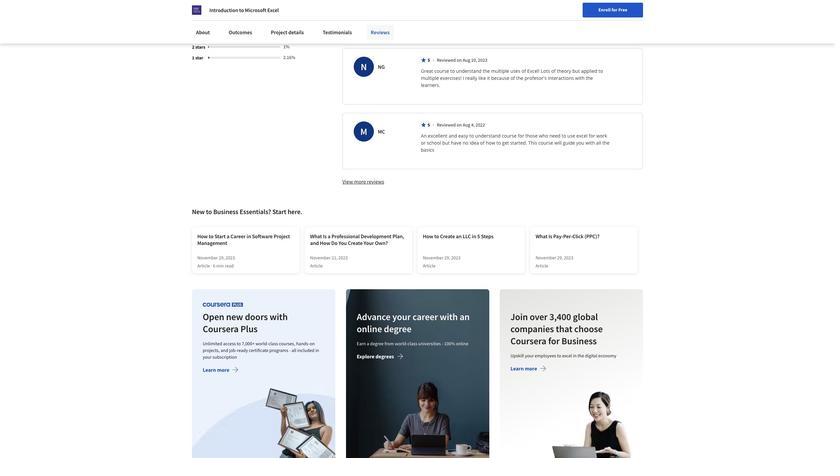 Task type: vqa. For each thing, say whether or not it's contained in the screenshot.
menu on the right of the page
no



Task type: locate. For each thing, give the bounding box(es) containing it.
a left career
[[227, 233, 230, 240]]

1 horizontal spatial degree
[[384, 323, 412, 335]]

with right the 'you'
[[586, 140, 595, 146]]

but right theory
[[573, 68, 580, 74]]

multiple up because
[[491, 68, 509, 74]]

great
[[421, 68, 433, 74]]

course up get
[[502, 133, 517, 139]]

reviews
[[371, 29, 390, 36]]

0 horizontal spatial create
[[348, 240, 363, 247]]

1 vertical spatial excel
[[563, 353, 572, 359]]

ng
[[378, 64, 385, 70]]

5 up great
[[428, 57, 430, 63]]

0 horizontal spatial learn more link
[[203, 367, 239, 375]]

about link
[[192, 25, 214, 40]]

understand inside 'great course to understand the multiple uses of excel! lots of theory but applied to multiple exercises! i really like it because of the profesor's interactions with the learners.'
[[456, 68, 482, 74]]

1 horizontal spatial coursera
[[511, 335, 547, 347]]

how down new
[[197, 233, 208, 240]]

the
[[498, 10, 506, 17], [483, 68, 490, 74], [517, 75, 524, 81], [586, 75, 593, 81], [603, 140, 610, 146], [578, 353, 585, 359]]

1 vertical spatial but
[[443, 140, 450, 146]]

aug for n
[[463, 57, 471, 63]]

november inside november 29, 2023 article · 6 min read
[[197, 255, 218, 261]]

2023 for what is a professional development plan, and how do you create your own?
[[339, 255, 348, 261]]

but
[[573, 68, 580, 74], [443, 140, 450, 146]]

0 vertical spatial start
[[273, 208, 287, 216]]

essentials?
[[240, 208, 271, 216]]

1 world- from the left
[[256, 341, 269, 347]]

0 vertical spatial i
[[421, 10, 422, 17]]

to right "applied"
[[599, 68, 603, 74]]

november inside the november 21, 2023 article
[[310, 255, 331, 261]]

world- for 7,000+
[[256, 341, 269, 347]]

1 horizontal spatial is
[[549, 233, 553, 240]]

because
[[492, 75, 510, 81]]

5 stars
[[192, 12, 205, 18]]

create left llc
[[440, 233, 455, 240]]

profesor's
[[525, 75, 547, 81]]

0 horizontal spatial very
[[432, 10, 441, 17]]

0 vertical spatial course
[[435, 68, 449, 74]]

reviewed up exercises!
[[437, 57, 456, 63]]

world- up certificate in the left bottom of the page
[[256, 341, 269, 347]]

2 november from the left
[[310, 255, 331, 261]]

2 class from the left
[[408, 341, 417, 347]]

0 vertical spatial all
[[596, 140, 601, 146]]

0 vertical spatial on
[[457, 57, 462, 63]]

class left universities
[[408, 341, 417, 347]]

aug for m
[[463, 122, 471, 128]]

how right plan,
[[423, 233, 434, 240]]

2 horizontal spatial course
[[539, 140, 554, 146]]

0 horizontal spatial class
[[269, 341, 278, 347]]

i left really
[[463, 75, 464, 81]]

5
[[192, 12, 195, 18], [428, 57, 430, 63], [428, 122, 430, 128], [478, 233, 480, 240]]

with inside an excellent and easy to understand course for those who need to use excel for work or school but have no idea of how to get started. this course will guide you with all the basics
[[586, 140, 595, 146]]

over
[[530, 311, 548, 323]]

during
[[520, 17, 534, 24]]

0 horizontal spatial coursera
[[203, 323, 239, 335]]

article inside the november 21, 2023 article
[[310, 263, 323, 269]]

create right 'you'
[[348, 240, 363, 247]]

november 29, 2023 article down how to create an llc in 5 steps
[[423, 255, 461, 269]]

and inside an excellent and easy to understand course for those who need to use excel for work or school but have no idea of how to get started. this course will guide you with all the basics
[[449, 133, 457, 139]]

your right upskill
[[525, 353, 534, 359]]

in right included
[[316, 348, 319, 354]]

microsoft
[[245, 7, 266, 13], [541, 10, 562, 17]]

world- right from
[[395, 341, 408, 347]]

0 vertical spatial -
[[442, 341, 443, 347]]

4 november from the left
[[536, 255, 557, 261]]

understand inside an excellent and easy to understand course for those who need to use excel for work or school but have no idea of how to get started. this course will guide you with all the basics
[[475, 133, 501, 139]]

1 vertical spatial all
[[292, 348, 297, 354]]

degree inside advance your career with an online degree
[[384, 323, 412, 335]]

2 article from the left
[[310, 263, 323, 269]]

steps
[[481, 233, 494, 240]]

i inside i am very happy to be able to learn the introduction of microsoft excel. in addition, instructional learning videos are very helpful during learning.
[[421, 10, 422, 17]]

in left digital
[[573, 353, 577, 359]]

aug left 10,
[[463, 57, 471, 63]]

3 article from the left
[[423, 263, 436, 269]]

2 horizontal spatial how
[[423, 233, 434, 240]]

excel right 'employees'
[[563, 353, 572, 359]]

i left am
[[421, 10, 422, 17]]

0 horizontal spatial and
[[221, 348, 228, 354]]

1 vertical spatial start
[[215, 233, 226, 240]]

0 vertical spatial excel
[[577, 133, 588, 139]]

learn down projects,
[[203, 367, 216, 374]]

1 horizontal spatial create
[[440, 233, 455, 240]]

that
[[556, 323, 573, 335]]

what for what is pay-per-click (ppc)?
[[536, 233, 548, 240]]

i inside 'great course to understand the multiple uses of excel! lots of theory but applied to multiple exercises! i really like it because of the profesor's interactions with the learners.'
[[463, 75, 464, 81]]

i am very happy to be able to learn the introduction of microsoft excel. in addition, instructional learning videos are very helpful during learning.
[[421, 10, 602, 24]]

1 vertical spatial understand
[[475, 133, 501, 139]]

start left here.
[[273, 208, 287, 216]]

earn a degree from world-class universities - 100% online
[[357, 341, 469, 347]]

november for how to create an llc in 5 steps
[[423, 255, 444, 261]]

a left do
[[328, 233, 331, 240]]

1 vertical spatial multiple
[[421, 75, 439, 81]]

more down "subscription"
[[217, 367, 230, 374]]

article
[[197, 263, 210, 269], [310, 263, 323, 269], [423, 263, 436, 269], [536, 263, 549, 269]]

article inside november 29, 2023 article · 6 min read
[[197, 263, 210, 269]]

degree left from
[[370, 341, 384, 347]]

1 horizontal spatial but
[[573, 68, 580, 74]]

world-
[[256, 341, 269, 347], [395, 341, 408, 347]]

0 horizontal spatial your
[[203, 354, 212, 360]]

learn more down "subscription"
[[203, 367, 230, 374]]

2 horizontal spatial your
[[525, 353, 534, 359]]

project inside how to start a career in software project management
[[274, 233, 290, 240]]

in right career
[[247, 233, 251, 240]]

excel up the 'you'
[[577, 133, 588, 139]]

0 horizontal spatial what
[[310, 233, 322, 240]]

0 horizontal spatial i
[[421, 10, 422, 17]]

advance
[[357, 311, 391, 323]]

economy
[[599, 353, 617, 359]]

0 horizontal spatial learn
[[203, 367, 216, 374]]

on for n
[[457, 57, 462, 63]]

article for how to create an llc in 5 steps
[[423, 263, 436, 269]]

1 horizontal spatial a
[[328, 233, 331, 240]]

a right earn
[[367, 341, 369, 347]]

2023 down how to create an llc in 5 steps
[[451, 255, 461, 261]]

is left pay- on the bottom
[[549, 233, 553, 240]]

unlimited access to 7,000+ world-class courses, hands-on projects, and job-ready certificate programs - all included in your subscription
[[203, 341, 319, 360]]

1 vertical spatial on
[[457, 122, 462, 128]]

on up included
[[310, 341, 315, 347]]

how left do
[[320, 240, 330, 247]]

2 29, from the left
[[445, 255, 450, 261]]

november up ·
[[197, 255, 218, 261]]

2 aug from the top
[[463, 122, 471, 128]]

1 vertical spatial and
[[310, 240, 319, 247]]

0 horizontal spatial degree
[[370, 341, 384, 347]]

coursera inside join over 3,400 global companies that choose coursera for business
[[511, 335, 547, 347]]

reviewed up excellent
[[437, 122, 456, 128]]

1 vertical spatial project
[[274, 233, 290, 240]]

1 horizontal spatial and
[[310, 240, 319, 247]]

reviewed on aug 4, 2022
[[437, 122, 485, 128]]

29, for pay-
[[557, 255, 563, 261]]

None search field
[[96, 4, 257, 18]]

1 horizontal spatial world-
[[395, 341, 408, 347]]

your left career
[[393, 311, 411, 323]]

start inside how to start a career in software project management
[[215, 233, 226, 240]]

what
[[310, 233, 322, 240], [536, 233, 548, 240]]

4.35%
[[284, 33, 296, 39]]

1 horizontal spatial november 29, 2023 article
[[536, 255, 574, 269]]

2023 inside november 29, 2023 article · 6 min read
[[226, 255, 235, 261]]

and left do
[[310, 240, 319, 247]]

very up instructional
[[432, 10, 441, 17]]

1 horizontal spatial all
[[596, 140, 601, 146]]

understand up really
[[456, 68, 482, 74]]

in inside how to start a career in software project management
[[247, 233, 251, 240]]

an
[[456, 233, 462, 240], [460, 311, 470, 323]]

4,
[[471, 122, 475, 128]]

to inside unlimited access to 7,000+ world-class courses, hands-on projects, and job-ready certificate programs - all included in your subscription
[[237, 341, 241, 347]]

2 vertical spatial on
[[310, 341, 315, 347]]

2 is from the left
[[549, 233, 553, 240]]

2 vertical spatial and
[[221, 348, 228, 354]]

a inside how to start a career in software project management
[[227, 233, 230, 240]]

learn
[[511, 366, 524, 372], [203, 367, 216, 374]]

0 horizontal spatial a
[[227, 233, 230, 240]]

to left be
[[457, 10, 462, 17]]

2 horizontal spatial more
[[525, 366, 538, 372]]

29, down pay- on the bottom
[[557, 255, 563, 261]]

very down learn
[[493, 17, 502, 24]]

1 vertical spatial an
[[460, 311, 470, 323]]

but inside an excellent and easy to understand course for those who need to use excel for work or school but have no idea of how to get started. this course will guide you with all the basics
[[443, 140, 450, 146]]

29, for start
[[219, 255, 225, 261]]

videos
[[469, 17, 483, 24]]

with right doors on the bottom of page
[[270, 311, 288, 323]]

29, inside november 29, 2023 article · 6 min read
[[219, 255, 225, 261]]

how to start a career in software project management
[[197, 233, 290, 247]]

2 reviewed from the top
[[437, 122, 456, 128]]

1 horizontal spatial how
[[320, 240, 330, 247]]

3 stars from the top
[[195, 44, 205, 50]]

1 horizontal spatial microsoft
[[541, 10, 562, 17]]

learn for left the learn more link
[[203, 367, 216, 374]]

1 vertical spatial online
[[456, 341, 469, 347]]

1 reviewed from the top
[[437, 57, 456, 63]]

november 29, 2023 article down pay- on the bottom
[[536, 255, 574, 269]]

coursera
[[203, 323, 239, 335], [511, 335, 547, 347]]

1 horizontal spatial excel
[[577, 133, 588, 139]]

to left use
[[562, 133, 567, 139]]

0 horizontal spatial learn more
[[203, 367, 230, 374]]

1 horizontal spatial learn
[[511, 366, 524, 372]]

will
[[555, 140, 562, 146]]

0 horizontal spatial how
[[197, 233, 208, 240]]

class inside unlimited access to 7,000+ world-class courses, hands-on projects, and job-ready certificate programs - all included in your subscription
[[269, 341, 278, 347]]

2023 inside the november 21, 2023 article
[[339, 255, 348, 261]]

1 vertical spatial aug
[[463, 122, 471, 128]]

0 vertical spatial and
[[449, 133, 457, 139]]

1 horizontal spatial learn more
[[511, 366, 538, 372]]

1 november from the left
[[197, 255, 218, 261]]

0 vertical spatial understand
[[456, 68, 482, 74]]

on inside unlimited access to 7,000+ world-class courses, hands-on projects, and job-ready certificate programs - all included in your subscription
[[310, 341, 315, 347]]

with
[[575, 75, 585, 81], [586, 140, 595, 146], [270, 311, 288, 323], [440, 311, 458, 323]]

stars for 5 stars
[[195, 12, 205, 18]]

reviews link
[[367, 25, 394, 40]]

0 vertical spatial online
[[357, 323, 382, 335]]

new
[[192, 208, 205, 216]]

november 29, 2023 article for pay-
[[536, 255, 574, 269]]

subscription
[[213, 354, 237, 360]]

2023 down per- at the bottom of the page
[[564, 255, 574, 261]]

course down who
[[539, 140, 554, 146]]

2023 right 21, at the left of the page
[[339, 255, 348, 261]]

your inside advance your career with an online degree
[[393, 311, 411, 323]]

4 article from the left
[[536, 263, 549, 269]]

class
[[269, 341, 278, 347], [408, 341, 417, 347]]

is left do
[[323, 233, 327, 240]]

what left pay- on the bottom
[[536, 233, 548, 240]]

for inside join over 3,400 global companies that choose coursera for business
[[549, 335, 560, 347]]

1 horizontal spatial -
[[442, 341, 443, 347]]

0 horizontal spatial but
[[443, 140, 450, 146]]

coursera up upskill
[[511, 335, 547, 347]]

with down "applied"
[[575, 75, 585, 81]]

november 29, 2023 article
[[423, 255, 461, 269], [536, 255, 574, 269]]

learning
[[450, 17, 468, 24]]

online right 100%
[[456, 341, 469, 347]]

class up programs
[[269, 341, 278, 347]]

what left do
[[310, 233, 322, 240]]

november down pay- on the bottom
[[536, 255, 557, 261]]

and up "subscription"
[[221, 348, 228, 354]]

management
[[197, 240, 227, 247]]

2 stars from the top
[[195, 33, 205, 39]]

to up ready
[[237, 341, 241, 347]]

1 horizontal spatial very
[[493, 17, 502, 24]]

excellent
[[428, 133, 448, 139]]

create inside what is a professional development plan, and how do you create your own?
[[348, 240, 363, 247]]

class for courses,
[[269, 341, 278, 347]]

what for what is a professional development plan, and how do you create your own?
[[310, 233, 322, 240]]

1 star
[[192, 55, 203, 61]]

to right 'employees'
[[558, 353, 562, 359]]

but left have
[[443, 140, 450, 146]]

own?
[[375, 240, 388, 247]]

november for what is a professional development plan, and how do you create your own?
[[310, 255, 331, 261]]

1 horizontal spatial i
[[463, 75, 464, 81]]

an
[[421, 133, 427, 139]]

very
[[432, 10, 441, 17], [493, 17, 502, 24]]

0 horizontal spatial business
[[213, 208, 238, 216]]

applied
[[581, 68, 598, 74]]

class for universities
[[408, 341, 417, 347]]

create
[[440, 233, 455, 240], [348, 240, 363, 247]]

6
[[213, 263, 215, 269]]

learn more for the rightmost the learn more link
[[511, 366, 538, 372]]

0 horizontal spatial -
[[289, 348, 291, 354]]

business up digital
[[562, 335, 597, 347]]

0 vertical spatial aug
[[463, 57, 471, 63]]

microsoft up learning.
[[541, 10, 562, 17]]

what is a professional development plan, and how do you create your own?
[[310, 233, 404, 247]]

stars for 2 stars
[[195, 44, 205, 50]]

0 vertical spatial stars
[[195, 12, 205, 18]]

0 horizontal spatial all
[[292, 348, 297, 354]]

do
[[332, 240, 338, 247]]

degrees
[[376, 353, 394, 360]]

of right uses
[[522, 68, 526, 74]]

for left "free"
[[612, 7, 618, 13]]

0 horizontal spatial more
[[217, 367, 230, 374]]

world- inside unlimited access to 7,000+ world-class courses, hands-on projects, and job-ready certificate programs - all included in your subscription
[[256, 341, 269, 347]]

the inside i am very happy to be able to learn the introduction of microsoft excel. in addition, instructional learning videos are very helpful during learning.
[[498, 10, 506, 17]]

1 is from the left
[[323, 233, 327, 240]]

november
[[197, 255, 218, 261], [310, 255, 331, 261], [423, 255, 444, 261], [536, 255, 557, 261]]

multiple
[[491, 68, 509, 74], [421, 75, 439, 81]]

to left llc
[[435, 233, 439, 240]]

3
[[192, 33, 195, 39]]

more down 'employees'
[[525, 366, 538, 372]]

online up earn
[[357, 323, 382, 335]]

1 horizontal spatial online
[[456, 341, 469, 347]]

how inside how to start a career in software project management
[[197, 233, 208, 240]]

1 what from the left
[[310, 233, 322, 240]]

1 horizontal spatial your
[[393, 311, 411, 323]]

project right software
[[274, 233, 290, 240]]

interactions
[[548, 75, 574, 81]]

on
[[457, 57, 462, 63], [457, 122, 462, 128], [310, 341, 315, 347]]

0 vertical spatial very
[[432, 10, 441, 17]]

for up 'employees'
[[549, 335, 560, 347]]

0 horizontal spatial world-
[[256, 341, 269, 347]]

2 horizontal spatial 29,
[[557, 255, 563, 261]]

and up have
[[449, 133, 457, 139]]

1 vertical spatial business
[[562, 335, 597, 347]]

details
[[289, 29, 304, 36]]

pay-
[[554, 233, 564, 240]]

- left 100%
[[442, 341, 443, 347]]

2 world- from the left
[[395, 341, 408, 347]]

course
[[435, 68, 449, 74], [502, 133, 517, 139], [539, 140, 554, 146]]

of up learning.
[[535, 10, 540, 17]]

1 horizontal spatial what
[[536, 233, 548, 240]]

0 vertical spatial degree
[[384, 323, 412, 335]]

0 horizontal spatial 29,
[[219, 255, 225, 261]]

1 november 29, 2023 article from the left
[[423, 255, 461, 269]]

with inside advance your career with an online degree
[[440, 311, 458, 323]]

programs
[[270, 348, 288, 354]]

1 vertical spatial -
[[289, 348, 291, 354]]

2 what from the left
[[536, 233, 548, 240]]

1 class from the left
[[269, 341, 278, 347]]

and inside what is a professional development plan, and how do you create your own?
[[310, 240, 319, 247]]

all down courses,
[[292, 348, 297, 354]]

degree up from
[[384, 323, 412, 335]]

1 horizontal spatial multiple
[[491, 68, 509, 74]]

here.
[[288, 208, 303, 216]]

2023 for what is pay-per-click (ppc)?
[[564, 255, 574, 261]]

the up "it"
[[483, 68, 490, 74]]

7,000+
[[242, 341, 255, 347]]

or
[[421, 140, 426, 146]]

how for how to start a career in software project management
[[197, 233, 208, 240]]

1 horizontal spatial course
[[502, 133, 517, 139]]

uses
[[511, 68, 521, 74]]

how
[[486, 140, 495, 146]]

is inside what is a professional development plan, and how do you create your own?
[[323, 233, 327, 240]]

all down work
[[596, 140, 601, 146]]

new to business essentials? start here.
[[192, 208, 303, 216]]

0 horizontal spatial is
[[323, 233, 327, 240]]

understand up how
[[475, 133, 501, 139]]

2 horizontal spatial and
[[449, 133, 457, 139]]

world- for from
[[395, 341, 408, 347]]

about
[[196, 29, 210, 36]]

1 vertical spatial stars
[[195, 33, 205, 39]]

1 vertical spatial i
[[463, 75, 464, 81]]

3 november from the left
[[423, 255, 444, 261]]

aug left '4,'
[[463, 122, 471, 128]]

exercises!
[[440, 75, 462, 81]]

course up exercises!
[[435, 68, 449, 74]]

3 29, from the left
[[557, 255, 563, 261]]

in right llc
[[472, 233, 477, 240]]

stars right 3
[[195, 33, 205, 39]]

1 horizontal spatial 29,
[[445, 255, 450, 261]]

career
[[413, 311, 438, 323]]

0 horizontal spatial start
[[215, 233, 226, 240]]

1 stars from the top
[[195, 12, 205, 18]]

with right career
[[440, 311, 458, 323]]

0 vertical spatial an
[[456, 233, 462, 240]]

what inside what is a professional development plan, and how do you create your own?
[[310, 233, 322, 240]]

2 november 29, 2023 article from the left
[[536, 255, 574, 269]]

3 stars
[[192, 33, 205, 39]]

join
[[511, 311, 528, 323]]

access
[[223, 341, 236, 347]]

idea
[[470, 140, 479, 146]]

learn more link down upskill
[[511, 366, 547, 374]]

0 horizontal spatial course
[[435, 68, 449, 74]]

1 aug from the top
[[463, 57, 471, 63]]

coursera up unlimited
[[203, 323, 239, 335]]

0 horizontal spatial november 29, 2023 article
[[423, 255, 461, 269]]

plan,
[[393, 233, 404, 240]]

of right idea
[[480, 140, 485, 146]]

2023 up "read"
[[226, 255, 235, 261]]

november down how to create an llc in 5 steps
[[423, 255, 444, 261]]

1 29, from the left
[[219, 255, 225, 261]]

is for a
[[323, 233, 327, 240]]

0 vertical spatial but
[[573, 68, 580, 74]]

1 article from the left
[[197, 263, 210, 269]]



Task type: describe. For each thing, give the bounding box(es) containing it.
november 29, 2023 article · 6 min read
[[197, 255, 235, 269]]

november 21, 2023 article
[[310, 255, 348, 269]]

more for left the learn more link
[[217, 367, 230, 374]]

5 up excellent
[[428, 122, 430, 128]]

article for what is a professional development plan, and how do you create your own?
[[310, 263, 323, 269]]

professional
[[332, 233, 360, 240]]

explore degrees link
[[357, 353, 404, 362]]

excel inside an excellent and easy to understand course for those who need to use excel for work or school but have no idea of how to get started. this course will guide you with all the basics
[[577, 133, 588, 139]]

2022
[[476, 122, 485, 128]]

·
[[211, 263, 212, 269]]

1 horizontal spatial learn more link
[[511, 366, 547, 374]]

all inside unlimited access to 7,000+ world-class courses, hands-on projects, and job-ready certificate programs - all included in your subscription
[[292, 348, 297, 354]]

2023 for how to create an llc in 5 steps
[[451, 255, 461, 261]]

for inside button
[[612, 7, 618, 13]]

lots
[[541, 68, 550, 74]]

reviewed for n
[[437, 57, 456, 63]]

certificate
[[249, 348, 269, 354]]

unlimited
[[203, 341, 222, 347]]

microsoft inside i am very happy to be able to learn the introduction of microsoft excel. in addition, instructional learning videos are very helpful during learning.
[[541, 10, 562, 17]]

m
[[361, 126, 368, 138]]

0 horizontal spatial multiple
[[421, 75, 439, 81]]

have
[[451, 140, 462, 146]]

job-
[[229, 348, 237, 354]]

introduction
[[210, 7, 238, 13]]

are
[[484, 17, 491, 24]]

5 up about link on the top of page
[[192, 12, 195, 18]]

online inside advance your career with an online degree
[[357, 323, 382, 335]]

open new doors with coursera plus
[[203, 311, 288, 335]]

upskill your employees to excel in the digital economy
[[511, 353, 617, 359]]

testimonials link
[[319, 25, 356, 40]]

2 stars
[[192, 44, 205, 50]]

in
[[576, 10, 581, 17]]

how to create an llc in 5 steps
[[423, 233, 494, 240]]

included
[[297, 348, 315, 354]]

course inside 'great course to understand the multiple uses of excel! lots of theory but applied to multiple exercises! i really like it because of the profesor's interactions with the learners.'
[[435, 68, 449, 74]]

more for the rightmost the learn more link
[[525, 366, 538, 372]]

those
[[526, 133, 538, 139]]

reviews
[[367, 178, 384, 185]]

1
[[192, 55, 195, 61]]

in for upskill your employees to excel in the digital economy
[[573, 353, 577, 359]]

29, for create
[[445, 255, 450, 261]]

your for upskill
[[525, 353, 534, 359]]

your
[[364, 240, 374, 247]]

in for how to create an llc in 5 steps
[[472, 233, 477, 240]]

business inside join over 3,400 global companies that choose coursera for business
[[562, 335, 597, 347]]

new
[[226, 311, 243, 323]]

article for what is pay-per-click (ppc)?
[[536, 263, 549, 269]]

0 vertical spatial multiple
[[491, 68, 509, 74]]

more inside view more reviews link
[[354, 178, 366, 185]]

5 left steps
[[478, 233, 480, 240]]

to right introduction
[[239, 7, 244, 13]]

guide
[[563, 140, 575, 146]]

star
[[195, 55, 203, 61]]

career
[[231, 233, 246, 240]]

read
[[225, 263, 234, 269]]

doors
[[245, 311, 268, 323]]

instructional
[[421, 17, 449, 24]]

1 horizontal spatial start
[[273, 208, 287, 216]]

a inside what is a professional development plan, and how do you create your own?
[[328, 233, 331, 240]]

of inside an excellent and easy to understand course for those who need to use excel for work or school but have no idea of how to get started. this course will guide you with all the basics
[[480, 140, 485, 146]]

the inside an excellent and easy to understand course for those who need to use excel for work or school but have no idea of how to get started. this course will guide you with all the basics
[[603, 140, 610, 146]]

projects,
[[203, 348, 220, 354]]

enroll
[[599, 7, 611, 13]]

really
[[466, 75, 478, 81]]

2 vertical spatial course
[[539, 140, 554, 146]]

enroll for free
[[599, 7, 628, 13]]

is for pay-
[[549, 233, 553, 240]]

advance your career with an online degree
[[357, 311, 470, 335]]

but inside 'great course to understand the multiple uses of excel! lots of theory but applied to multiple exercises! i really like it because of the profesor's interactions with the learners.'
[[573, 68, 580, 74]]

coursera inside 'open new doors with coursera plus'
[[203, 323, 239, 335]]

november 29, 2023 article for create
[[423, 255, 461, 269]]

article for how to start a career in software project management
[[197, 263, 210, 269]]

to right new
[[206, 208, 212, 216]]

software
[[252, 233, 273, 240]]

coursera project network image
[[192, 5, 202, 15]]

excel.
[[563, 10, 575, 17]]

learn for the rightmost the learn more link
[[511, 366, 524, 372]]

10,
[[471, 57, 477, 63]]

2
[[192, 44, 195, 50]]

get
[[502, 140, 509, 146]]

global
[[573, 311, 598, 323]]

introduction
[[507, 10, 534, 17]]

choose
[[575, 323, 603, 335]]

2023 for how to start a career in software project management
[[226, 255, 235, 261]]

use
[[568, 133, 576, 139]]

the down uses
[[517, 75, 524, 81]]

to inside how to start a career in software project management
[[209, 233, 214, 240]]

for up started.
[[518, 133, 524, 139]]

enroll for free button
[[583, 3, 643, 17]]

your inside unlimited access to 7,000+ world-class courses, hands-on projects, and job-ready certificate programs - all included in your subscription
[[203, 354, 212, 360]]

learn more for left the learn more link
[[203, 367, 230, 374]]

how inside what is a professional development plan, and how do you create your own?
[[320, 240, 330, 247]]

outcomes link
[[225, 25, 256, 40]]

universities
[[418, 341, 441, 347]]

in inside unlimited access to 7,000+ world-class courses, hands-on projects, and job-ready certificate programs - all included in your subscription
[[316, 348, 319, 354]]

coursera plus image
[[203, 303, 243, 307]]

and inside unlimited access to 7,000+ world-class courses, hands-on projects, and job-ready certificate programs - all included in your subscription
[[221, 348, 228, 354]]

all inside an excellent and easy to understand course for those who need to use excel for work or school but have no idea of how to get started. this course will guide you with all the basics
[[596, 140, 601, 146]]

development
[[361, 233, 392, 240]]

0 horizontal spatial microsoft
[[245, 7, 266, 13]]

2 horizontal spatial a
[[367, 341, 369, 347]]

stars for 3 stars
[[195, 33, 205, 39]]

explore degrees
[[357, 353, 394, 360]]

how for how to create an llc in 5 steps
[[423, 233, 434, 240]]

it
[[487, 75, 490, 81]]

view
[[343, 178, 353, 185]]

- inside unlimited access to 7,000+ world-class courses, hands-on projects, and job-ready certificate programs - all included in your subscription
[[289, 348, 291, 354]]

an inside advance your career with an online degree
[[460, 311, 470, 323]]

be
[[463, 10, 468, 17]]

to right able
[[480, 10, 485, 17]]

reviewed for m
[[437, 122, 456, 128]]

0 vertical spatial project
[[271, 29, 288, 36]]

0 horizontal spatial excel
[[563, 353, 572, 359]]

click
[[573, 233, 584, 240]]

upskill
[[511, 353, 524, 359]]

happy
[[442, 10, 456, 17]]

easy
[[459, 133, 468, 139]]

able
[[470, 10, 479, 17]]

you
[[577, 140, 585, 146]]

to up exercises!
[[451, 68, 455, 74]]

1 vertical spatial course
[[502, 133, 517, 139]]

with inside 'great course to understand the multiple uses of excel! lots of theory but applied to multiple exercises! i really like it because of the profesor's interactions with the learners.'
[[575, 75, 585, 81]]

need
[[550, 133, 561, 139]]

in for how to start a career in software project management
[[247, 233, 251, 240]]

courses,
[[279, 341, 295, 347]]

with inside 'open new doors with coursera plus'
[[270, 311, 288, 323]]

november for what is pay-per-click (ppc)?
[[536, 255, 557, 261]]

the left digital
[[578, 353, 585, 359]]

1 vertical spatial very
[[493, 17, 502, 24]]

join over 3,400 global companies that choose coursera for business
[[511, 311, 603, 347]]

2.16%
[[284, 55, 296, 61]]

school
[[427, 140, 441, 146]]

for left work
[[589, 133, 595, 139]]

of right 'lots' at the top
[[552, 68, 556, 74]]

no
[[463, 140, 469, 146]]

your for advance
[[393, 311, 411, 323]]

learn
[[486, 10, 497, 17]]

hands-
[[296, 341, 310, 347]]

1 vertical spatial degree
[[370, 341, 384, 347]]

of inside i am very happy to be able to learn the introduction of microsoft excel. in addition, instructional learning videos are very helpful during learning.
[[535, 10, 540, 17]]

november for how to start a career in software project management
[[197, 255, 218, 261]]

introduction to microsoft excel
[[210, 7, 279, 13]]

the down "applied"
[[586, 75, 593, 81]]

2023 right 10,
[[478, 57, 488, 63]]

view more reviews
[[343, 178, 384, 185]]

of down uses
[[511, 75, 515, 81]]

theory
[[557, 68, 572, 74]]

view more reviews link
[[343, 178, 384, 186]]

this
[[529, 140, 538, 146]]

100%
[[444, 341, 455, 347]]

excel
[[268, 7, 279, 13]]

addition,
[[582, 10, 601, 17]]

on for m
[[457, 122, 462, 128]]

to left get
[[497, 140, 501, 146]]

to up idea
[[470, 133, 474, 139]]



